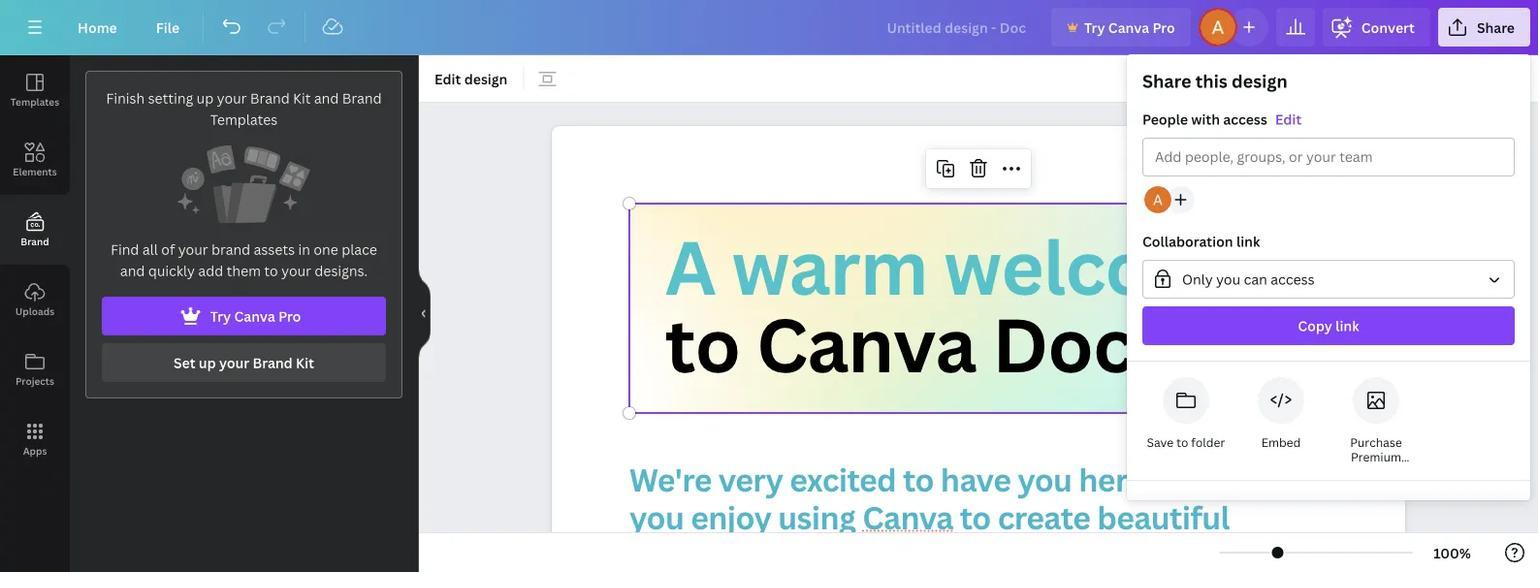Task type: describe. For each thing, give the bounding box(es) containing it.
enjoy
[[691, 496, 771, 538]]

welcome
[[944, 216, 1260, 317]]

Design title text field
[[871, 8, 1044, 47]]

Add people, groups, or your team text field
[[1155, 139, 1502, 176]]

in
[[298, 240, 310, 258]]

1 horizontal spatial try canva pro button
[[1051, 8, 1191, 47]]

collaboration link
[[1142, 232, 1260, 251]]

access inside button
[[1271, 270, 1315, 289]]

0 horizontal spatial try canva pro button
[[102, 297, 386, 336]]

elements button
[[0, 125, 70, 195]]

kit inside button
[[296, 354, 314, 372]]

brand button
[[0, 195, 70, 265]]

share for share this design
[[1142, 69, 1191, 93]]

finish
[[106, 89, 145, 107]]

100% button
[[1421, 537, 1484, 568]]

uploads
[[15, 305, 54, 318]]

of
[[161, 240, 175, 258]]

link for copy link
[[1336, 317, 1359, 335]]

one
[[314, 240, 338, 258]]

here!
[[1079, 459, 1154, 501]]

your inside finish setting up your brand kit and brand templates
[[217, 89, 247, 107]]

none text field containing a warm welcome
[[552, 126, 1405, 572]]

folder
[[1191, 434, 1225, 450]]

edit inside share this design group
[[1275, 110, 1302, 129]]

1 vertical spatial elements
[[1350, 464, 1402, 480]]

elements inside button
[[13, 165, 57, 178]]

apps
[[23, 444, 47, 457]]

beautiful
[[1097, 496, 1230, 538]]

save
[[1147, 434, 1174, 450]]

side panel tab list
[[0, 55, 70, 474]]

edit design button
[[427, 63, 515, 94]]

share for share
[[1477, 18, 1515, 36]]

projects button
[[0, 335, 70, 404]]

excited
[[790, 459, 896, 501]]

canva inside main menu bar
[[1108, 18, 1149, 36]]

premium
[[1351, 449, 1401, 465]]

try canva pro for the rightmost try canva pro button
[[1084, 18, 1175, 36]]

embed
[[1262, 434, 1301, 450]]

docs
[[992, 293, 1168, 394]]

share this design group
[[1127, 69, 1530, 362]]

set up your brand kit
[[174, 354, 314, 372]]

we
[[1161, 459, 1206, 501]]

assets
[[254, 240, 295, 258]]

convert button
[[1323, 8, 1430, 47]]

try inside main menu bar
[[1084, 18, 1105, 36]]

home
[[78, 18, 117, 36]]

and inside finish setting up your brand kit and brand templates
[[314, 89, 339, 107]]

copy link
[[1298, 317, 1359, 335]]

and inside find all of your brand assets in one place and quickly add them to your designs.
[[120, 261, 145, 280]]

only you can access
[[1182, 270, 1315, 289]]

we're very excited to have you here! we hope you enjoy using canva to create beautiful documents.
[[629, 459, 1294, 572]]

link for collaboration link
[[1237, 232, 1260, 251]]

create
[[998, 496, 1090, 538]]

find all of your brand assets in one place and quickly add them to your designs.
[[111, 240, 377, 280]]

hide image
[[418, 267, 431, 360]]

0 horizontal spatial you
[[629, 496, 684, 538]]

share button
[[1438, 8, 1530, 47]]

templates inside finish setting up your brand kit and brand templates
[[210, 110, 278, 129]]

design inside button
[[464, 69, 508, 88]]

main menu bar
[[0, 0, 1538, 55]]

all
[[142, 240, 158, 258]]

designs.
[[315, 261, 368, 280]]

your inside button
[[219, 354, 249, 372]]

apps button
[[0, 404, 70, 474]]

home link
[[62, 8, 133, 47]]

edit design
[[434, 69, 508, 88]]

convert
[[1361, 18, 1415, 36]]

1 vertical spatial try
[[210, 307, 231, 325]]

purchase premium elements
[[1350, 434, 1402, 480]]

finish setting up your brand kit and brand templates
[[106, 89, 382, 129]]



Task type: vqa. For each thing, say whether or not it's contained in the screenshot.
the left Pro
yes



Task type: locate. For each thing, give the bounding box(es) containing it.
1 vertical spatial and
[[120, 261, 145, 280]]

your right of
[[178, 240, 208, 258]]

1 vertical spatial pro
[[278, 307, 301, 325]]

try canva pro
[[1084, 18, 1175, 36], [210, 307, 301, 325]]

setting
[[148, 89, 193, 107]]

1 vertical spatial try canva pro
[[210, 307, 301, 325]]

hope
[[1213, 459, 1288, 501]]

0 horizontal spatial try
[[210, 307, 231, 325]]

edit
[[434, 69, 461, 88], [1275, 110, 1302, 129]]

Only you can access button
[[1142, 260, 1515, 299]]

0 horizontal spatial try canva pro
[[210, 307, 301, 325]]

copy link button
[[1142, 306, 1515, 345]]

0 horizontal spatial design
[[464, 69, 508, 88]]

2 horizontal spatial you
[[1216, 270, 1241, 289]]

0 horizontal spatial elements
[[13, 165, 57, 178]]

link right copy
[[1336, 317, 1359, 335]]

purchase
[[1350, 434, 1402, 450]]

templates button
[[0, 55, 70, 125]]

pro up the set up your brand kit button
[[278, 307, 301, 325]]

and
[[314, 89, 339, 107], [120, 261, 145, 280]]

design inside group
[[1232, 69, 1288, 93]]

you left enjoy at the bottom of the page
[[629, 496, 684, 538]]

place
[[342, 240, 377, 258]]

kit
[[293, 89, 311, 107], [296, 354, 314, 372]]

this
[[1196, 69, 1228, 93]]

file
[[156, 18, 180, 36]]

projects
[[16, 374, 54, 387]]

link up only you can access
[[1237, 232, 1260, 251]]

brand
[[211, 240, 250, 258]]

share inside dropdown button
[[1477, 18, 1515, 36]]

2 design from the left
[[1232, 69, 1288, 93]]

uploads button
[[0, 265, 70, 335]]

can
[[1244, 270, 1267, 289]]

file button
[[140, 8, 195, 47]]

elements down purchase
[[1350, 464, 1402, 480]]

try canva pro for left try canva pro button
[[210, 307, 301, 325]]

1 vertical spatial templates
[[210, 110, 278, 129]]

quickly
[[148, 261, 195, 280]]

try
[[1084, 18, 1105, 36], [210, 307, 231, 325]]

edit inside button
[[434, 69, 461, 88]]

0 vertical spatial pro
[[1153, 18, 1175, 36]]

templates inside button
[[11, 95, 59, 108]]

elements up brand button
[[13, 165, 57, 178]]

to canva docs 👋
[[665, 293, 1258, 394]]

0 horizontal spatial templates
[[11, 95, 59, 108]]

1 vertical spatial up
[[199, 354, 216, 372]]

them
[[227, 261, 261, 280]]

using
[[778, 496, 856, 538]]

access right the with
[[1223, 110, 1267, 129]]

1 horizontal spatial access
[[1271, 270, 1315, 289]]

up
[[197, 89, 214, 107], [199, 354, 216, 372]]

1 vertical spatial link
[[1336, 317, 1359, 335]]

try canva pro button
[[1051, 8, 1191, 47], [102, 297, 386, 336]]

save to folder
[[1147, 434, 1225, 450]]

0 vertical spatial kit
[[293, 89, 311, 107]]

pro inside main menu bar
[[1153, 18, 1175, 36]]

share inside group
[[1142, 69, 1191, 93]]

0 horizontal spatial and
[[120, 261, 145, 280]]

0 horizontal spatial edit
[[434, 69, 461, 88]]

1 horizontal spatial you
[[1018, 459, 1072, 501]]

have
[[941, 459, 1011, 501]]

design
[[464, 69, 508, 88], [1232, 69, 1288, 93]]

elements
[[13, 165, 57, 178], [1350, 464, 1402, 480]]

find
[[111, 240, 139, 258]]

0 vertical spatial and
[[314, 89, 339, 107]]

templates
[[11, 95, 59, 108], [210, 110, 278, 129]]

people with access edit
[[1142, 110, 1302, 129]]

canva inside we're very excited to have you here! we hope you enjoy using canva to create beautiful documents.
[[862, 496, 953, 538]]

your right the setting
[[217, 89, 247, 107]]

very
[[718, 459, 783, 501]]

a
[[665, 216, 715, 317]]

try canva pro inside main menu bar
[[1084, 18, 1175, 36]]

you inside button
[[1216, 270, 1241, 289]]

1 horizontal spatial share
[[1477, 18, 1515, 36]]

access right can
[[1271, 270, 1315, 289]]

up inside finish setting up your brand kit and brand templates
[[197, 89, 214, 107]]

people
[[1142, 110, 1188, 129]]

1 horizontal spatial try canva pro
[[1084, 18, 1175, 36]]

up right the set
[[199, 354, 216, 372]]

1 vertical spatial kit
[[296, 354, 314, 372]]

0 vertical spatial try
[[1084, 18, 1105, 36]]

a warm welcome
[[665, 216, 1260, 317]]

to
[[264, 261, 278, 280], [665, 293, 740, 394], [1177, 434, 1188, 450], [903, 459, 934, 501], [960, 496, 991, 538]]

only
[[1182, 270, 1213, 289]]

documents.
[[629, 533, 803, 572]]

copy
[[1298, 317, 1332, 335]]

👋
[[1185, 293, 1258, 394]]

canva
[[1108, 18, 1149, 36], [756, 293, 976, 394], [234, 307, 275, 325], [862, 496, 953, 538]]

1 horizontal spatial and
[[314, 89, 339, 107]]

share
[[1477, 18, 1515, 36], [1142, 69, 1191, 93]]

access
[[1223, 110, 1267, 129], [1271, 270, 1315, 289]]

0 horizontal spatial access
[[1223, 110, 1267, 129]]

0 horizontal spatial pro
[[278, 307, 301, 325]]

0 vertical spatial up
[[197, 89, 214, 107]]

set
[[174, 354, 196, 372]]

up right the setting
[[197, 89, 214, 107]]

0 vertical spatial templates
[[11, 95, 59, 108]]

add
[[198, 261, 223, 280]]

1 horizontal spatial link
[[1336, 317, 1359, 335]]

share this design
[[1142, 69, 1288, 93]]

1 vertical spatial share
[[1142, 69, 1191, 93]]

None text field
[[552, 126, 1405, 572]]

your down in
[[281, 261, 311, 280]]

100%
[[1434, 544, 1471, 562]]

1 horizontal spatial design
[[1232, 69, 1288, 93]]

0 vertical spatial share
[[1477, 18, 1515, 36]]

you left can
[[1216, 270, 1241, 289]]

you right have
[[1018, 459, 1072, 501]]

to inside find all of your brand assets in one place and quickly add them to your designs.
[[264, 261, 278, 280]]

warm
[[732, 216, 928, 317]]

pro for left try canva pro button
[[278, 307, 301, 325]]

0 horizontal spatial share
[[1142, 69, 1191, 93]]

1 vertical spatial try canva pro button
[[102, 297, 386, 336]]

your right the set
[[219, 354, 249, 372]]

with
[[1191, 110, 1220, 129]]

kit inside finish setting up your brand kit and brand templates
[[293, 89, 311, 107]]

edit button
[[1275, 109, 1302, 130]]

1 vertical spatial access
[[1271, 270, 1315, 289]]

1 horizontal spatial templates
[[210, 110, 278, 129]]

pro for the rightmost try canva pro button
[[1153, 18, 1175, 36]]

brand
[[250, 89, 290, 107], [342, 89, 382, 107], [21, 235, 49, 248], [253, 354, 293, 372]]

we're
[[629, 459, 712, 501]]

link
[[1237, 232, 1260, 251], [1336, 317, 1359, 335]]

1 horizontal spatial elements
[[1350, 464, 1402, 480]]

1 horizontal spatial edit
[[1275, 110, 1302, 129]]

0 vertical spatial elements
[[13, 165, 57, 178]]

brand inside button
[[21, 235, 49, 248]]

brand inside button
[[253, 354, 293, 372]]

collaboration
[[1142, 232, 1233, 251]]

pro up share this design
[[1153, 18, 1175, 36]]

0 vertical spatial try canva pro button
[[1051, 8, 1191, 47]]

pro
[[1153, 18, 1175, 36], [278, 307, 301, 325]]

set up your brand kit button
[[102, 343, 386, 382]]

link inside "button"
[[1336, 317, 1359, 335]]

1 vertical spatial edit
[[1275, 110, 1302, 129]]

up inside button
[[199, 354, 216, 372]]

your
[[217, 89, 247, 107], [178, 240, 208, 258], [281, 261, 311, 280], [219, 354, 249, 372]]

you
[[1216, 270, 1241, 289], [1018, 459, 1072, 501], [629, 496, 684, 538]]

0 vertical spatial access
[[1223, 110, 1267, 129]]

1 horizontal spatial pro
[[1153, 18, 1175, 36]]

0 vertical spatial link
[[1237, 232, 1260, 251]]

0 vertical spatial try canva pro
[[1084, 18, 1175, 36]]

0 vertical spatial edit
[[434, 69, 461, 88]]

0 horizontal spatial link
[[1237, 232, 1260, 251]]

1 horizontal spatial try
[[1084, 18, 1105, 36]]

1 design from the left
[[464, 69, 508, 88]]



